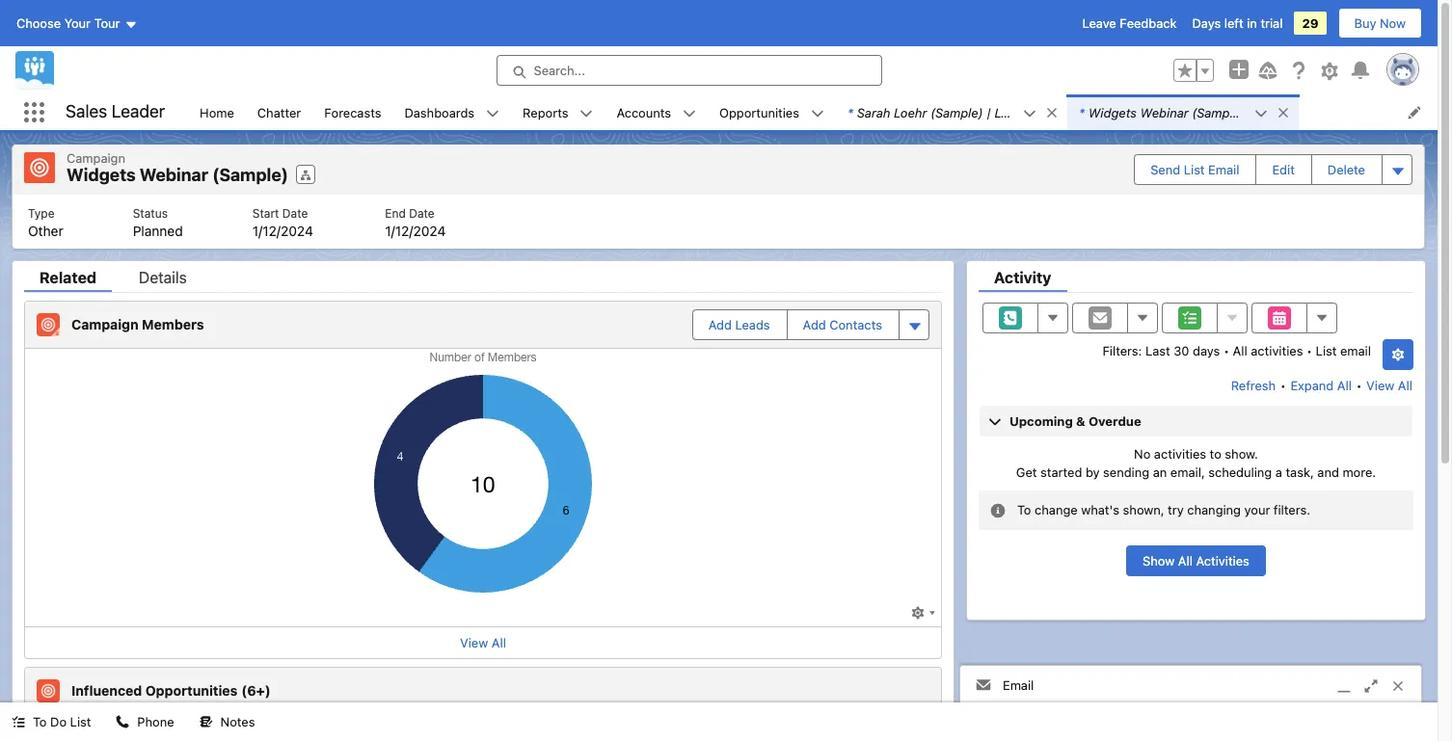 Task type: describe. For each thing, give the bounding box(es) containing it.
add contacts button
[[787, 310, 898, 339]]

email link
[[960, 666, 1421, 707]]

• down the email
[[1356, 378, 1362, 393]]

buy now
[[1354, 15, 1406, 31]]

to change what's shown, try changing your filters. status
[[979, 490, 1414, 530]]

activity link
[[979, 269, 1067, 292]]

try
[[1168, 503, 1184, 518]]

• left expand
[[1280, 378, 1286, 393]]

your
[[1245, 503, 1270, 518]]

(sample) for webinar
[[1192, 105, 1245, 120]]

start date 1/12/2024
[[252, 206, 313, 239]]

task,
[[1286, 465, 1314, 480]]

other
[[28, 222, 63, 239]]

edit
[[1272, 162, 1295, 177]]

filters.
[[1274, 503, 1311, 518]]

* widgets webinar (sample)
[[1079, 105, 1245, 120]]

1 horizontal spatial activities
[[1251, 343, 1303, 358]]

buy now button
[[1338, 8, 1422, 39]]

email
[[1340, 343, 1371, 358]]

opportunities inside list item
[[719, 105, 799, 120]]

influenced opportunities (6+)
[[71, 682, 271, 699]]

1 horizontal spatial list
[[1184, 162, 1205, 177]]

members
[[142, 316, 204, 332]]

1 list item from the left
[[836, 95, 1067, 130]]

your
[[64, 15, 91, 31]]

opportunity name element
[[25, 715, 242, 742]]

name for opportunity name
[[116, 722, 152, 738]]

left
[[1224, 15, 1244, 31]]

edit button
[[1257, 155, 1310, 184]]

campaign for campaign members
[[71, 316, 139, 332]]

choose your tour
[[16, 15, 120, 31]]

dashboards list item
[[393, 95, 511, 130]]

no activities to show. get started by sending an email, scheduling a task, and more.
[[1016, 446, 1376, 480]]

days left in trial
[[1192, 15, 1283, 31]]

text default image inside to do list button
[[12, 716, 25, 729]]

status planned
[[133, 206, 183, 239]]

&
[[1076, 413, 1085, 429]]

reports
[[523, 105, 568, 120]]

search... button
[[496, 55, 882, 86]]

text default image for *
[[1255, 107, 1268, 120]]

dashboards link
[[393, 95, 486, 130]]

text default image inside 'dashboards' list item
[[486, 107, 500, 120]]

phone
[[137, 715, 174, 730]]

to change what's shown, try changing your filters.
[[1017, 503, 1311, 518]]

tour
[[94, 15, 120, 31]]

leader
[[112, 101, 165, 122]]

accounts link
[[605, 95, 683, 130]]

last
[[1146, 343, 1170, 358]]

sales leader
[[66, 101, 165, 122]]

days
[[1192, 15, 1221, 31]]

• up expand
[[1307, 343, 1312, 358]]

add leads
[[709, 317, 770, 332]]

webinar inside list item
[[1140, 105, 1189, 120]]

1 vertical spatial email
[[1003, 678, 1034, 694]]

contact name
[[249, 722, 338, 738]]

name for contact name
[[302, 722, 338, 738]]

choose your tour button
[[15, 8, 138, 39]]

reports link
[[511, 95, 580, 130]]

influenced
[[71, 682, 142, 699]]

notes
[[220, 715, 255, 730]]

widgets webinar (sample)
[[67, 165, 288, 185]]

forecasts link
[[313, 95, 393, 130]]

sales
[[66, 101, 107, 122]]

opportunities link
[[708, 95, 811, 130]]

accounts list item
[[605, 95, 708, 130]]

* sarah loehr (sample) | lead
[[848, 105, 1023, 120]]

campaign for campaign
[[67, 150, 125, 166]]

campaign members link
[[71, 316, 212, 333]]

add contacts
[[803, 317, 882, 332]]

text default image for reports
[[580, 107, 593, 120]]

contact name element
[[242, 715, 458, 742]]

leads
[[735, 317, 770, 332]]

contact
[[249, 722, 299, 738]]

|
[[987, 105, 991, 120]]

1 vertical spatial view
[[460, 635, 488, 650]]

phone button
[[105, 703, 186, 742]]

delete
[[1328, 162, 1365, 177]]

upcoming
[[1010, 413, 1073, 429]]

sarah
[[857, 105, 891, 120]]

* for * widgets webinar (sample)
[[1079, 105, 1085, 120]]

contacts
[[830, 317, 882, 332]]

* for * sarah loehr (sample) | lead
[[848, 105, 853, 120]]

an
[[1153, 465, 1167, 480]]

add for add contacts
[[803, 317, 826, 332]]

started
[[1041, 465, 1082, 480]]

filters:
[[1103, 343, 1142, 358]]

more.
[[1343, 465, 1376, 480]]

reports list item
[[511, 95, 605, 130]]

notes button
[[188, 703, 267, 742]]

to for to change what's shown, try changing your filters.
[[1017, 503, 1031, 518]]

planned
[[133, 222, 183, 239]]

add leads button
[[693, 310, 786, 339]]

accounts
[[617, 105, 671, 120]]



Task type: locate. For each thing, give the bounding box(es) containing it.
add inside button
[[709, 317, 732, 332]]

related
[[40, 269, 96, 286]]

0 horizontal spatial activities
[[1154, 446, 1206, 461]]

add left contacts
[[803, 317, 826, 332]]

and
[[1318, 465, 1339, 480]]

0 horizontal spatial opportunities
[[145, 682, 238, 699]]

1 date from the left
[[282, 206, 308, 220]]

activities up "refresh" button
[[1251, 343, 1303, 358]]

trial
[[1261, 15, 1283, 31]]

leave feedback link
[[1082, 15, 1177, 31]]

email
[[1208, 162, 1240, 177], [1003, 678, 1034, 694]]

1 vertical spatial campaign
[[71, 316, 139, 332]]

forecasts
[[324, 105, 381, 120]]

1 horizontal spatial 1/12/2024
[[385, 222, 446, 239]]

show all activities button
[[1126, 546, 1266, 577]]

campaign members
[[71, 316, 204, 332]]

name inside contact name element
[[302, 722, 338, 738]]

revenue share element
[[458, 715, 675, 742]]

text default image for opportunities
[[811, 107, 824, 120]]

name right contact
[[302, 722, 338, 738]]

(sample) left |
[[931, 105, 983, 120]]

start
[[252, 206, 279, 220]]

list right do
[[70, 715, 91, 730]]

1 1/12/2024 from the left
[[252, 222, 313, 239]]

0 vertical spatial to
[[1017, 503, 1031, 518]]

0 horizontal spatial widgets
[[67, 165, 136, 185]]

text default image inside phone button
[[116, 716, 130, 729]]

expand
[[1291, 378, 1334, 393]]

1 horizontal spatial (sample)
[[931, 105, 983, 120]]

text default image left notes
[[199, 716, 213, 729]]

delete button
[[1312, 155, 1381, 184]]

* right lead
[[1079, 105, 1085, 120]]

by
[[1086, 465, 1100, 480]]

date right start
[[282, 206, 308, 220]]

opportunities up notes button
[[145, 682, 238, 699]]

chatter
[[257, 105, 301, 120]]

widgets inside list item
[[1089, 105, 1137, 120]]

1 horizontal spatial view
[[1367, 378, 1395, 393]]

0 horizontal spatial (sample)
[[212, 165, 288, 185]]

1 vertical spatial activities
[[1154, 446, 1206, 461]]

date inside end date 1/12/2024
[[409, 206, 435, 220]]

0 vertical spatial email
[[1208, 162, 1240, 177]]

changing
[[1187, 503, 1241, 518]]

(6+)
[[241, 682, 271, 699]]

1 vertical spatial to
[[33, 715, 47, 730]]

to for to do list
[[33, 715, 47, 730]]

0 horizontal spatial add
[[709, 317, 732, 332]]

2 vertical spatial list
[[70, 715, 91, 730]]

0 horizontal spatial email
[[1003, 678, 1034, 694]]

0 horizontal spatial view all link
[[460, 635, 506, 650]]

to left do
[[33, 715, 47, 730]]

0 horizontal spatial webinar
[[140, 165, 208, 185]]

0 vertical spatial list
[[188, 95, 1438, 130]]

campaign down the sales
[[67, 150, 125, 166]]

email inside button
[[1208, 162, 1240, 177]]

all
[[1233, 343, 1247, 358], [1337, 378, 1352, 393], [1398, 378, 1413, 393], [1178, 554, 1193, 569], [492, 635, 506, 650]]

(sample) up send list email at right
[[1192, 105, 1245, 120]]

0 vertical spatial view
[[1367, 378, 1395, 393]]

opportunity name
[[37, 722, 152, 738]]

group
[[1174, 59, 1214, 82]]

0 vertical spatial campaign
[[67, 150, 125, 166]]

list containing home
[[188, 95, 1438, 130]]

add for add leads
[[709, 317, 732, 332]]

0 vertical spatial list
[[1184, 162, 1205, 177]]

list
[[188, 95, 1438, 130], [13, 194, 1424, 248]]

1 * from the left
[[848, 105, 853, 120]]

to
[[1210, 446, 1222, 461]]

text default image inside accounts list item
[[683, 107, 696, 120]]

1 horizontal spatial webinar
[[1140, 105, 1189, 120]]

to do list
[[33, 715, 91, 730]]

0 horizontal spatial *
[[848, 105, 853, 120]]

1 horizontal spatial *
[[1079, 105, 1085, 120]]

30
[[1174, 343, 1189, 358]]

overdue
[[1089, 413, 1141, 429]]

2 list item from the left
[[1067, 95, 1299, 130]]

opportunities down search... button
[[719, 105, 799, 120]]

text default image right reports
[[580, 107, 593, 120]]

to inside button
[[33, 715, 47, 730]]

end
[[385, 206, 406, 220]]

text default image left change
[[990, 503, 1006, 519]]

to inside status
[[1017, 503, 1031, 518]]

amount element
[[675, 715, 891, 742]]

2 horizontal spatial (sample)
[[1192, 105, 1245, 120]]

* left sarah
[[848, 105, 853, 120]]

webinar
[[1140, 105, 1189, 120], [140, 165, 208, 185]]

search...
[[534, 63, 585, 78]]

refresh
[[1231, 378, 1276, 393]]

a
[[1276, 465, 1282, 480]]

0 horizontal spatial 1/12/2024
[[252, 222, 313, 239]]

2 name from the left
[[302, 722, 338, 738]]

home
[[200, 105, 234, 120]]

0 vertical spatial opportunities
[[719, 105, 799, 120]]

add inside "button"
[[803, 317, 826, 332]]

widgets up the "status"
[[67, 165, 136, 185]]

1/12/2024 down start
[[252, 222, 313, 239]]

feedback
[[1120, 15, 1177, 31]]

•
[[1224, 343, 1229, 358], [1307, 343, 1312, 358], [1280, 378, 1286, 393], [1356, 378, 1362, 393]]

date for start date 1/12/2024
[[282, 206, 308, 220]]

2 * from the left
[[1079, 105, 1085, 120]]

to left change
[[1017, 503, 1031, 518]]

lead
[[995, 105, 1023, 120]]

campaign inside campaign members link
[[71, 316, 139, 332]]

text default image
[[580, 107, 593, 120], [811, 107, 824, 120], [1255, 107, 1268, 120], [990, 503, 1006, 519], [199, 716, 213, 729]]

scheduling
[[1209, 465, 1272, 480]]

1 horizontal spatial add
[[803, 317, 826, 332]]

date inside start date 1/12/2024
[[282, 206, 308, 220]]

2 1/12/2024 from the left
[[385, 222, 446, 239]]

webinar up send
[[1140, 105, 1189, 120]]

1 vertical spatial view all link
[[460, 635, 506, 650]]

text default image left sarah
[[811, 107, 824, 120]]

details link
[[123, 269, 202, 292]]

activities
[[1196, 554, 1250, 569]]

in
[[1247, 15, 1257, 31]]

0 vertical spatial widgets
[[1089, 105, 1137, 120]]

list right send
[[1184, 162, 1205, 177]]

1 vertical spatial webinar
[[140, 165, 208, 185]]

all inside 'button'
[[1178, 554, 1193, 569]]

chatter link
[[246, 95, 313, 130]]

opportunity
[[37, 722, 112, 738]]

sending
[[1103, 465, 1150, 480]]

1/12/2024
[[252, 222, 313, 239], [385, 222, 446, 239]]

name inside opportunity name element
[[116, 722, 152, 738]]

add left leads
[[709, 317, 732, 332]]

list for home "link" at the left of the page
[[13, 194, 1424, 248]]

list item
[[836, 95, 1067, 130], [1067, 95, 1299, 130]]

upcoming & overdue
[[1010, 413, 1141, 429]]

text default image inside reports list item
[[580, 107, 593, 120]]

text default image up edit button at top
[[1255, 107, 1268, 120]]

*
[[848, 105, 853, 120], [1079, 105, 1085, 120]]

loehr
[[894, 105, 927, 120]]

show all activities
[[1143, 554, 1250, 569]]

related link
[[24, 269, 112, 292]]

1 vertical spatial list
[[13, 194, 1424, 248]]

add
[[709, 317, 732, 332], [803, 317, 826, 332]]

text default image inside to change what's shown, try changing your filters. status
[[990, 503, 1006, 519]]

date right end on the left
[[409, 206, 435, 220]]

widgets down the leave
[[1089, 105, 1137, 120]]

name down influenced
[[116, 722, 152, 738]]

what's
[[1081, 503, 1120, 518]]

get
[[1016, 465, 1037, 480]]

view
[[1367, 378, 1395, 393], [460, 635, 488, 650]]

shown,
[[1123, 503, 1164, 518]]

opportunities list item
[[708, 95, 836, 130]]

1/12/2024 down end on the left
[[385, 222, 446, 239]]

expand all button
[[1290, 370, 1353, 401]]

1 vertical spatial widgets
[[67, 165, 136, 185]]

(sample) up start
[[212, 165, 288, 185]]

1 horizontal spatial widgets
[[1089, 105, 1137, 120]]

email,
[[1171, 465, 1205, 480]]

0 horizontal spatial list
[[70, 715, 91, 730]]

1 horizontal spatial to
[[1017, 503, 1031, 518]]

29
[[1302, 15, 1319, 31]]

send
[[1151, 162, 1180, 177]]

0 vertical spatial activities
[[1251, 343, 1303, 358]]

1 horizontal spatial date
[[409, 206, 435, 220]]

text default image inside opportunities list item
[[811, 107, 824, 120]]

0 horizontal spatial to
[[33, 715, 47, 730]]

list containing other
[[13, 194, 1424, 248]]

0 horizontal spatial name
[[116, 722, 152, 738]]

view all
[[460, 635, 506, 650]]

2 horizontal spatial list
[[1316, 343, 1337, 358]]

1/12/2024 for start date 1/12/2024
[[252, 222, 313, 239]]

1 horizontal spatial opportunities
[[719, 105, 799, 120]]

1/12/2024 for end date 1/12/2024
[[385, 222, 446, 239]]

leave
[[1082, 15, 1116, 31]]

widgets
[[1089, 105, 1137, 120], [67, 165, 136, 185]]

home link
[[188, 95, 246, 130]]

• right 'days'
[[1224, 343, 1229, 358]]

1 name from the left
[[116, 722, 152, 738]]

type other
[[28, 206, 63, 239]]

show.
[[1225, 446, 1258, 461]]

1 add from the left
[[709, 317, 732, 332]]

text default image inside notes button
[[199, 716, 213, 729]]

2 add from the left
[[803, 317, 826, 332]]

date for end date 1/12/2024
[[409, 206, 435, 220]]

text default image
[[1045, 106, 1059, 119], [1277, 106, 1290, 119], [486, 107, 500, 120], [683, 107, 696, 120], [1023, 107, 1037, 120], [12, 716, 25, 729], [116, 716, 130, 729]]

(sample) for loehr
[[931, 105, 983, 120]]

do
[[50, 715, 67, 730]]

activities inside no activities to show. get started by sending an email, scheduling a task, and more.
[[1154, 446, 1206, 461]]

0 horizontal spatial date
[[282, 206, 308, 220]]

send list email
[[1151, 162, 1240, 177]]

1 horizontal spatial view all link
[[1366, 370, 1414, 401]]

campaign down related link
[[71, 316, 139, 332]]

choose
[[16, 15, 61, 31]]

filters: last 30 days • all activities • list email
[[1103, 343, 1371, 358]]

list for "leave feedback" link
[[188, 95, 1438, 130]]

1 horizontal spatial email
[[1208, 162, 1240, 177]]

list left the email
[[1316, 343, 1337, 358]]

now
[[1380, 15, 1406, 31]]

dashboards
[[404, 105, 475, 120]]

status
[[133, 206, 168, 220]]

0 vertical spatial view all link
[[1366, 370, 1414, 401]]

to
[[1017, 503, 1031, 518], [33, 715, 47, 730]]

upcoming & overdue button
[[980, 405, 1413, 436]]

webinar up the "status"
[[140, 165, 208, 185]]

2 date from the left
[[409, 206, 435, 220]]

1 horizontal spatial name
[[302, 722, 338, 738]]

end date 1/12/2024
[[385, 206, 446, 239]]

activity
[[994, 269, 1052, 286]]

1 vertical spatial list
[[1316, 343, 1337, 358]]

type
[[28, 206, 55, 220]]

1 vertical spatial opportunities
[[145, 682, 238, 699]]

0 horizontal spatial view
[[460, 635, 488, 650]]

activities up email,
[[1154, 446, 1206, 461]]

days
[[1193, 343, 1220, 358]]

no
[[1134, 446, 1151, 461]]

leave feedback
[[1082, 15, 1177, 31]]

0 vertical spatial webinar
[[1140, 105, 1189, 120]]



Task type: vqa. For each thing, say whether or not it's contained in the screenshot.
End
yes



